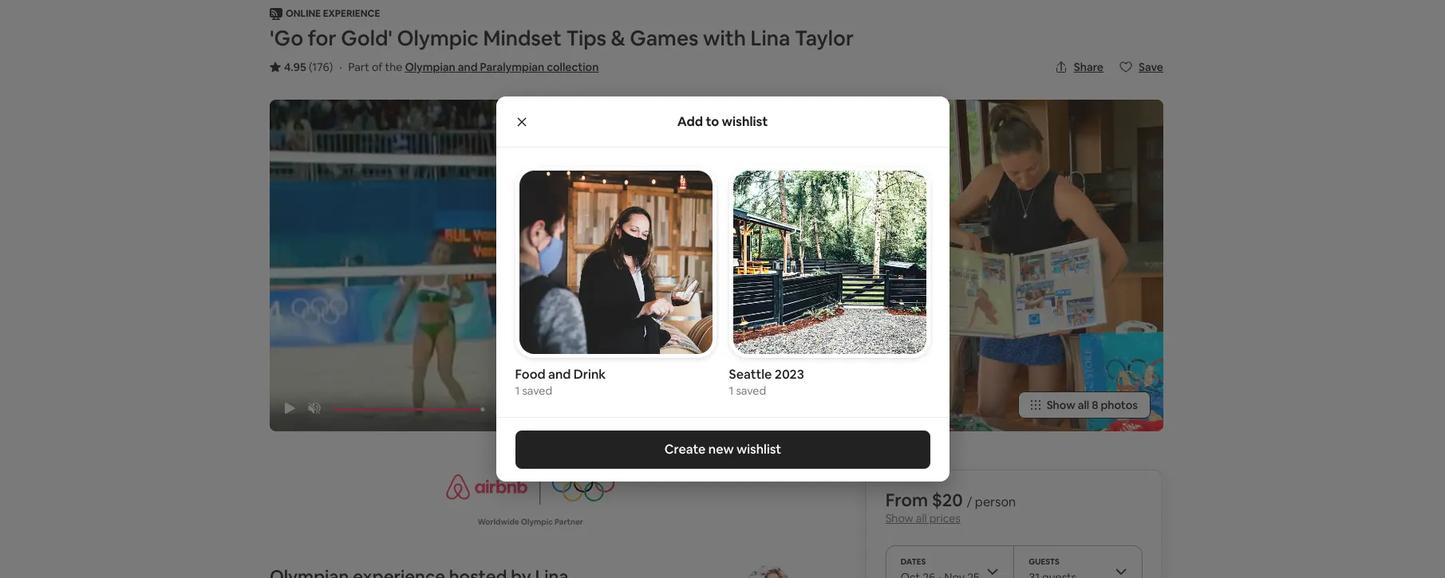 Task type: describe. For each thing, give the bounding box(es) containing it.
food
[[515, 366, 546, 383]]

add to wishlist
[[677, 113, 768, 130]]

online
[[286, 7, 321, 20]]

lina
[[751, 25, 790, 52]]

create new wishlist
[[664, 441, 781, 458]]

8
[[1092, 398, 1098, 413]]

/
[[967, 494, 972, 511]]

share
[[1074, 60, 1104, 74]]

&
[[611, 25, 625, 52]]

worldwide olympic partner
[[478, 517, 583, 527]]

airbnb logo plus olympics ring logo image
[[446, 470, 615, 505]]

show inside show all 8 photos link
[[1047, 398, 1076, 413]]

online experience
[[286, 7, 380, 20]]

share button
[[1048, 53, 1110, 81]]

show inside from $20 / person show all prices
[[886, 512, 914, 526]]

show all prices button
[[886, 512, 961, 526]]

4.95 (176)
[[284, 60, 333, 74]]

1 inside seattle 2023 1 saved
[[729, 384, 734, 398]]

seek slider slider
[[334, 408, 483, 412]]

the
[[385, 60, 402, 74]]

gold'
[[341, 25, 393, 52]]

saved inside seattle 2023 1 saved
[[736, 384, 766, 398]]

games
[[630, 25, 699, 52]]

0 vertical spatial all
[[1078, 398, 1089, 413]]

· part of the olympian and paralympian collection
[[339, 60, 599, 74]]

2023
[[775, 366, 804, 383]]

new
[[708, 441, 734, 458]]

add
[[677, 113, 703, 130]]

experience
[[323, 7, 380, 20]]

(176)
[[309, 60, 333, 74]]

partner
[[555, 517, 583, 527]]

olympian
[[405, 60, 455, 74]]

for
[[308, 25, 336, 52]]

from $20 / person show all prices
[[886, 489, 1016, 526]]

'go
[[270, 25, 303, 52]]

save
[[1139, 60, 1164, 74]]

create
[[664, 441, 705, 458]]

show all 8 photos
[[1047, 398, 1138, 413]]

1 inside food and drink 1 saved
[[515, 384, 520, 398]]

person
[[975, 494, 1016, 511]]

$20
[[932, 489, 963, 512]]



Task type: locate. For each thing, give the bounding box(es) containing it.
experience photo 4 image
[[912, 100, 1164, 432], [912, 100, 1164, 432]]

and
[[458, 60, 478, 74], [548, 366, 571, 383]]

all left 8
[[1078, 398, 1089, 413]]

0 vertical spatial and
[[458, 60, 478, 74]]

2 1 from the left
[[729, 384, 734, 398]]

0 vertical spatial wishlist
[[722, 113, 768, 130]]

saved down seattle
[[736, 384, 766, 398]]

1 vertical spatial wishlist
[[736, 441, 781, 458]]

olympic
[[397, 25, 479, 52], [521, 517, 553, 527]]

olympic moment image
[[784, 269, 905, 432], [784, 269, 905, 432]]

wishlist right to
[[722, 113, 768, 130]]

wishlist inside button
[[736, 441, 781, 458]]

0 horizontal spatial 1
[[515, 384, 520, 398]]

1 vertical spatial show
[[886, 512, 914, 526]]

show
[[1047, 398, 1076, 413], [886, 512, 914, 526]]

1 horizontal spatial all
[[1078, 398, 1089, 413]]

to
[[706, 113, 719, 130]]

1 vertical spatial all
[[916, 512, 927, 526]]

'go for gold' olympic mindset tips & games with lina taylor
[[270, 25, 854, 52]]

0 vertical spatial show
[[1047, 398, 1076, 413]]

worldwide
[[478, 517, 519, 527]]

and inside food and drink 1 saved
[[548, 366, 571, 383]]

0 horizontal spatial all
[[916, 512, 927, 526]]

food and drink 1 saved
[[515, 366, 606, 398]]

wishlist right the "new" on the bottom
[[736, 441, 781, 458]]

part
[[348, 60, 369, 74]]

1
[[515, 384, 520, 398], [729, 384, 734, 398]]

seattle 2023 1 saved
[[729, 366, 804, 398]]

olympic up olympian
[[397, 25, 479, 52]]

olympian and paralympian collection link
[[405, 60, 599, 74]]

saved inside food and drink 1 saved
[[522, 384, 552, 398]]

tips
[[566, 25, 607, 52]]

show all 8 photos link
[[1018, 392, 1151, 419]]

1 down food
[[515, 384, 520, 398]]

prices
[[929, 512, 961, 526]]

wishlist for seattle 2023, 1 saved group
[[729, 167, 930, 398]]

drink
[[574, 366, 606, 383]]

and right olympian
[[458, 60, 478, 74]]

saved down food
[[522, 384, 552, 398]]

1 down seattle
[[729, 384, 734, 398]]

1 saved from the left
[[522, 384, 552, 398]]

all
[[1078, 398, 1089, 413], [916, 512, 927, 526]]

with
[[703, 25, 746, 52]]

taylor
[[795, 25, 854, 52]]

online coaching image
[[784, 100, 905, 263], [784, 100, 905, 263]]

1 horizontal spatial show
[[1047, 398, 1076, 413]]

collection
[[547, 60, 599, 74]]

0 horizontal spatial olympic
[[397, 25, 479, 52]]

create new wishlist button
[[515, 431, 930, 469]]

1 vertical spatial olympic
[[521, 517, 553, 527]]

1 horizontal spatial saved
[[736, 384, 766, 398]]

of
[[372, 60, 383, 74]]

1 horizontal spatial 1
[[729, 384, 734, 398]]

seattle
[[729, 366, 772, 383]]

4.95
[[284, 60, 306, 74]]

add to wishlist dialog
[[496, 97, 949, 482]]

mindset
[[483, 25, 562, 52]]

0 horizontal spatial show
[[886, 512, 914, 526]]

wishlist for create new wishlist
[[736, 441, 781, 458]]

0 horizontal spatial and
[[458, 60, 478, 74]]

2 saved from the left
[[736, 384, 766, 398]]

audience image
[[528, 100, 777, 432], [528, 100, 777, 432]]

and right food
[[548, 366, 571, 383]]

0 horizontal spatial saved
[[522, 384, 552, 398]]

show left prices
[[886, 512, 914, 526]]

all left prices
[[916, 512, 927, 526]]

save button
[[1113, 53, 1170, 81]]

0 vertical spatial olympic
[[397, 25, 479, 52]]

wishlist for food and drink, 1 saved group
[[515, 167, 716, 398]]

show left 8
[[1047, 398, 1076, 413]]

paralympian
[[480, 60, 544, 74]]

wishlist
[[722, 113, 768, 130], [736, 441, 781, 458]]

1 1 from the left
[[515, 384, 520, 398]]

·
[[339, 60, 342, 74]]

photos
[[1101, 398, 1138, 413]]

wishlist for add to wishlist
[[722, 113, 768, 130]]

1 horizontal spatial olympic
[[521, 517, 553, 527]]

saved
[[522, 384, 552, 398], [736, 384, 766, 398]]

1 horizontal spatial and
[[548, 366, 571, 383]]

all inside from $20 / person show all prices
[[916, 512, 927, 526]]

from
[[886, 489, 928, 512]]

olympic left partner
[[521, 517, 553, 527]]

1 vertical spatial and
[[548, 366, 571, 383]]



Task type: vqa. For each thing, say whether or not it's contained in the screenshot.
From
yes



